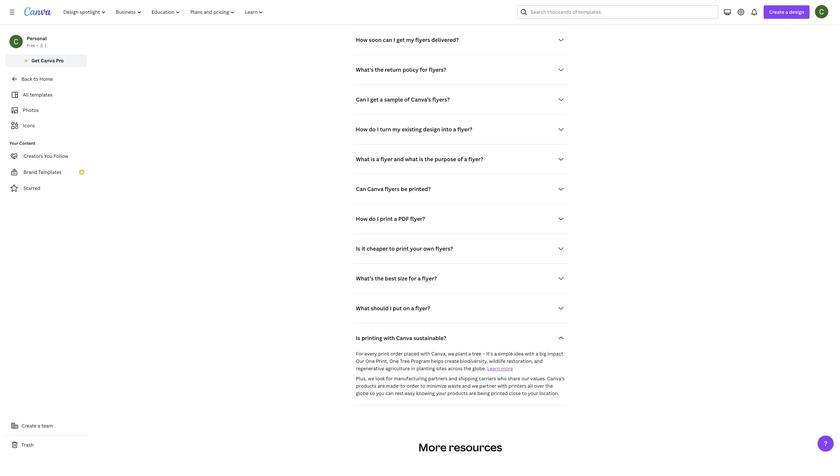 Task type: vqa. For each thing, say whether or not it's contained in the screenshot.
'brand'
yes



Task type: locate. For each thing, give the bounding box(es) containing it.
2 vertical spatial we
[[472, 383, 479, 389]]

canva's inside dropdown button
[[411, 96, 432, 103]]

0 vertical spatial products
[[356, 383, 377, 389]]

is inside is printing with canva sustainable? dropdown button
[[356, 335, 361, 342]]

1 vertical spatial canva's
[[548, 376, 565, 382]]

are left the being
[[470, 390, 477, 397]]

create
[[770, 9, 785, 15], [21, 423, 37, 429]]

order down manufacturing
[[407, 383, 420, 389]]

1 vertical spatial for
[[409, 275, 417, 282]]

flyers? up into
[[433, 96, 450, 103]]

back
[[21, 76, 32, 82]]

on
[[403, 305, 410, 312]]

with
[[384, 335, 395, 342], [421, 351, 431, 357], [525, 351, 535, 357], [498, 383, 508, 389]]

0 horizontal spatial are
[[378, 383, 385, 389]]

canva left pro
[[41, 57, 55, 64]]

flyers? for canva's
[[433, 96, 450, 103]]

1 horizontal spatial canva
[[368, 186, 384, 193]]

brand templates link
[[5, 166, 87, 179]]

canva,
[[432, 351, 447, 357]]

over
[[535, 383, 545, 389]]

rest
[[395, 390, 404, 397]]

how left soon
[[356, 36, 368, 44]]

0 vertical spatial get
[[397, 36, 405, 44]]

i for put
[[390, 305, 392, 312]]

flyers? right policy
[[429, 66, 447, 74]]

impact.
[[548, 351, 565, 357]]

canva's right sample
[[411, 96, 432, 103]]

what for what is a flyer and what is the purpose of a flyer?
[[356, 156, 370, 163]]

and right flyer
[[394, 156, 404, 163]]

products down waste
[[448, 390, 468, 397]]

get canva pro
[[31, 57, 64, 64]]

1 can from the top
[[356, 96, 366, 103]]

0 vertical spatial print
[[380, 215, 393, 223]]

2 vertical spatial how
[[356, 215, 368, 223]]

all templates
[[23, 92, 53, 98]]

can inside plus, we look for manufacturing partners and shipping carriers who share our values. canva's products are made-to-order to minimize waste and we partner with printers all over the globe so you can rest easy knowing your products are being printed close to your location.
[[386, 390, 394, 397]]

0 vertical spatial do
[[369, 126, 376, 133]]

canva's inside plus, we look for manufacturing partners and shipping carriers who share our values. canva's products are made-to-order to minimize waste and we partner with printers all over the globe so you can rest easy knowing your products are being printed close to your location.
[[548, 376, 565, 382]]

is
[[371, 156, 375, 163], [420, 156, 424, 163]]

1 horizontal spatial your
[[436, 390, 447, 397]]

what left flyer
[[356, 156, 370, 163]]

1 horizontal spatial one
[[390, 358, 399, 365]]

can
[[356, 96, 366, 103], [356, 186, 366, 193]]

create inside dropdown button
[[770, 9, 785, 15]]

pdf
[[399, 215, 409, 223]]

manufacturing
[[394, 376, 427, 382]]

what should i put on a flyer?
[[356, 305, 431, 312]]

1 vertical spatial how
[[356, 126, 368, 133]]

2 horizontal spatial we
[[472, 383, 479, 389]]

and down big
[[535, 358, 543, 365]]

sample
[[385, 96, 403, 103]]

we left look in the left bottom of the page
[[368, 376, 375, 382]]

photos
[[23, 107, 39, 113]]

1
[[45, 43, 47, 48]]

for right size
[[409, 275, 417, 282]]

what's the best size for a flyer?
[[356, 275, 437, 282]]

1 do from the top
[[369, 126, 376, 133]]

and inside dropdown button
[[394, 156, 404, 163]]

2 horizontal spatial canva
[[396, 335, 413, 342]]

my up policy
[[406, 36, 415, 44]]

placed
[[404, 351, 420, 357]]

my right turn
[[393, 126, 401, 133]]

one up agriculture
[[390, 358, 399, 365]]

for inside dropdown button
[[409, 275, 417, 282]]

idea
[[515, 351, 524, 357]]

what inside the what should i put on a flyer? dropdown button
[[356, 305, 370, 312]]

put
[[393, 305, 402, 312]]

Search search field
[[531, 6, 715, 18]]

0 vertical spatial of
[[405, 96, 410, 103]]

purpose
[[435, 156, 457, 163]]

0 horizontal spatial create
[[21, 423, 37, 429]]

be
[[401, 186, 408, 193]]

1 vertical spatial can
[[386, 390, 394, 397]]

what is a flyer and what is the purpose of a flyer?
[[356, 156, 484, 163]]

0 horizontal spatial order
[[391, 351, 403, 357]]

flyers?
[[429, 66, 447, 74], [433, 96, 450, 103], [436, 245, 453, 253]]

1 vertical spatial is
[[356, 335, 361, 342]]

the inside dropdown button
[[375, 66, 384, 74]]

0 vertical spatial we
[[448, 351, 455, 357]]

0 vertical spatial how
[[356, 36, 368, 44]]

and inside for every print order placed with canva, we plant a tree – it's a simple idea with a big impact. our one print, one tree program helps create biodiversity, wildlife restoration, and regenerative agriculture in planting sites across the globe.
[[535, 358, 543, 365]]

0 horizontal spatial flyers
[[385, 186, 400, 193]]

return
[[385, 66, 402, 74]]

canva inside button
[[41, 57, 55, 64]]

with right idea
[[525, 351, 535, 357]]

home
[[39, 76, 53, 82]]

your
[[9, 140, 18, 146]]

0 vertical spatial is
[[356, 245, 361, 253]]

for for a
[[409, 275, 417, 282]]

2 what from the top
[[356, 305, 370, 312]]

2 vertical spatial for
[[386, 376, 393, 382]]

design left christina overa icon
[[790, 9, 805, 15]]

•
[[37, 43, 38, 48]]

do left turn
[[369, 126, 376, 133]]

your
[[410, 245, 422, 253], [436, 390, 447, 397], [528, 390, 539, 397]]

0 vertical spatial flyers
[[416, 36, 431, 44]]

1 one from the left
[[366, 358, 375, 365]]

can inside dropdown button
[[356, 96, 366, 103]]

your left own
[[410, 245, 422, 253]]

canva left be
[[368, 186, 384, 193]]

0 vertical spatial for
[[420, 66, 428, 74]]

0 horizontal spatial canva's
[[411, 96, 432, 103]]

is left it
[[356, 245, 361, 253]]

0 vertical spatial order
[[391, 351, 403, 357]]

do up cheaper
[[369, 215, 376, 223]]

0 vertical spatial canva's
[[411, 96, 432, 103]]

what
[[356, 156, 370, 163], [356, 305, 370, 312]]

what's
[[356, 66, 374, 74]]

1 how from the top
[[356, 36, 368, 44]]

i right soon
[[394, 36, 396, 44]]

2 do from the top
[[369, 215, 376, 223]]

share
[[508, 376, 521, 382]]

None search field
[[518, 5, 719, 19]]

1 vertical spatial products
[[448, 390, 468, 397]]

flyer? for what should i put on a flyer?
[[416, 305, 431, 312]]

flyers inside can canva flyers be printed? dropdown button
[[385, 186, 400, 193]]

2 is from the top
[[356, 335, 361, 342]]

to up knowing
[[421, 383, 426, 389]]

we inside for every print order placed with canva, we plant a tree – it's a simple idea with a big impact. our one print, one tree program helps create biodiversity, wildlife restoration, and regenerative agriculture in planting sites across the globe.
[[448, 351, 455, 357]]

how do i print a pdf flyer?
[[356, 215, 426, 223]]

biodiversity,
[[461, 358, 488, 365]]

1 vertical spatial flyers?
[[433, 96, 450, 103]]

products
[[356, 383, 377, 389], [448, 390, 468, 397]]

create inside button
[[21, 423, 37, 429]]

print right cheaper
[[396, 245, 409, 253]]

2 how from the top
[[356, 126, 368, 133]]

how left turn
[[356, 126, 368, 133]]

0 horizontal spatial canva
[[41, 57, 55, 64]]

do inside dropdown button
[[369, 126, 376, 133]]

of right "purpose"
[[458, 156, 463, 163]]

it
[[362, 245, 366, 253]]

with down who
[[498, 383, 508, 389]]

create for create a design
[[770, 9, 785, 15]]

to right back
[[33, 76, 38, 82]]

order up tree
[[391, 351, 403, 357]]

my inside dropdown button
[[393, 126, 401, 133]]

is right what
[[420, 156, 424, 163]]

flyer? right into
[[458, 126, 473, 133]]

flyer
[[381, 156, 393, 163]]

1 is from the top
[[356, 245, 361, 253]]

1 horizontal spatial canva's
[[548, 376, 565, 382]]

0 horizontal spatial my
[[393, 126, 401, 133]]

design inside dropdown button
[[790, 9, 805, 15]]

0 vertical spatial my
[[406, 36, 415, 44]]

across
[[448, 366, 463, 372]]

i inside dropdown button
[[377, 126, 379, 133]]

flyer? right the on
[[416, 305, 431, 312]]

your content
[[9, 140, 35, 146]]

1 vertical spatial create
[[21, 423, 37, 429]]

your down the minimize
[[436, 390, 447, 397]]

what inside what is a flyer and what is the purpose of a flyer? dropdown button
[[356, 156, 370, 163]]

1 vertical spatial canva
[[368, 186, 384, 193]]

0 horizontal spatial your
[[410, 245, 422, 253]]

i left turn
[[377, 126, 379, 133]]

how up it
[[356, 215, 368, 223]]

0 vertical spatial can
[[383, 36, 393, 44]]

resources
[[449, 440, 503, 455]]

templates
[[30, 92, 53, 98]]

print left pdf
[[380, 215, 393, 223]]

are up you
[[378, 383, 385, 389]]

get right soon
[[397, 36, 405, 44]]

create
[[445, 358, 459, 365]]

get left sample
[[371, 96, 379, 103]]

1 vertical spatial get
[[371, 96, 379, 103]]

waste
[[448, 383, 461, 389]]

one up regenerative
[[366, 358, 375, 365]]

canva up the "placed"
[[396, 335, 413, 342]]

the down biodiversity,
[[464, 366, 472, 372]]

1 vertical spatial my
[[393, 126, 401, 133]]

flyers? inside dropdown button
[[429, 66, 447, 74]]

get
[[397, 36, 405, 44], [371, 96, 379, 103]]

can down made-
[[386, 390, 394, 397]]

create for create a team
[[21, 423, 37, 429]]

1 horizontal spatial flyers
[[416, 36, 431, 44]]

1 vertical spatial design
[[423, 126, 441, 133]]

how inside how do i print a pdf flyer? dropdown button
[[356, 215, 368, 223]]

with up program
[[421, 351, 431, 357]]

flyers? right own
[[436, 245, 453, 253]]

size
[[398, 275, 408, 282]]

0 vertical spatial flyers?
[[429, 66, 447, 74]]

1 vertical spatial what
[[356, 305, 370, 312]]

1 horizontal spatial create
[[770, 9, 785, 15]]

2 vertical spatial print
[[379, 351, 390, 357]]

sustainable?
[[414, 335, 447, 342]]

is for is printing with canva sustainable?
[[356, 335, 361, 342]]

flyers left be
[[385, 186, 400, 193]]

2 vertical spatial flyers?
[[436, 245, 453, 253]]

1 horizontal spatial get
[[397, 36, 405, 44]]

1 vertical spatial are
[[470, 390, 477, 397]]

products up globe
[[356, 383, 377, 389]]

1 horizontal spatial for
[[409, 275, 417, 282]]

1 horizontal spatial order
[[407, 383, 420, 389]]

0 horizontal spatial for
[[386, 376, 393, 382]]

to-
[[401, 383, 407, 389]]

for up made-
[[386, 376, 393, 382]]

close
[[509, 390, 521, 397]]

i left put
[[390, 305, 392, 312]]

of right sample
[[405, 96, 410, 103]]

0 vertical spatial create
[[770, 9, 785, 15]]

with inside dropdown button
[[384, 335, 395, 342]]

i for turn
[[377, 126, 379, 133]]

is left flyer
[[371, 156, 375, 163]]

the
[[375, 66, 384, 74], [425, 156, 434, 163], [375, 275, 384, 282], [464, 366, 472, 372], [546, 383, 553, 389]]

your down all
[[528, 390, 539, 397]]

for right policy
[[420, 66, 428, 74]]

what left should
[[356, 305, 370, 312]]

do inside dropdown button
[[369, 215, 376, 223]]

we down shipping
[[472, 383, 479, 389]]

0 horizontal spatial one
[[366, 358, 375, 365]]

0 horizontal spatial design
[[423, 126, 441, 133]]

the inside plus, we look for manufacturing partners and shipping carriers who share our values. canva's products are made-to-order to minimize waste and we partner with printers all over the globe so you can rest easy knowing your products are being printed close to your location.
[[546, 383, 553, 389]]

0 horizontal spatial we
[[368, 376, 375, 382]]

to right close
[[522, 390, 527, 397]]

0 vertical spatial canva
[[41, 57, 55, 64]]

i left pdf
[[377, 215, 379, 223]]

0 vertical spatial can
[[356, 96, 366, 103]]

flyer? right pdf
[[411, 215, 426, 223]]

flyer? right size
[[422, 275, 437, 282]]

for inside dropdown button
[[420, 66, 428, 74]]

program
[[411, 358, 430, 365]]

creators you follow
[[23, 153, 68, 159]]

the up location.
[[546, 383, 553, 389]]

with right printing
[[384, 335, 395, 342]]

we up "create"
[[448, 351, 455, 357]]

you
[[44, 153, 52, 159]]

my
[[406, 36, 415, 44], [393, 126, 401, 133]]

print up print,
[[379, 351, 390, 357]]

knowing
[[417, 390, 435, 397]]

how inside dropdown button
[[356, 126, 368, 133]]

1 horizontal spatial my
[[406, 36, 415, 44]]

how inside how soon can i get my flyers delivered? dropdown button
[[356, 36, 368, 44]]

1 vertical spatial can
[[356, 186, 366, 193]]

0 horizontal spatial is
[[371, 156, 375, 163]]

canva's up location.
[[548, 376, 565, 382]]

1 horizontal spatial are
[[470, 390, 477, 397]]

2 horizontal spatial for
[[420, 66, 428, 74]]

soon
[[369, 36, 382, 44]]

for every print order placed with canva, we plant a tree – it's a simple idea with a big impact. our one print, one tree program helps create biodiversity, wildlife restoration, and regenerative agriculture in planting sites across the globe.
[[356, 351, 565, 372]]

design
[[790, 9, 805, 15], [423, 126, 441, 133]]

we
[[448, 351, 455, 357], [368, 376, 375, 382], [472, 383, 479, 389]]

1 horizontal spatial is
[[420, 156, 424, 163]]

how for how do i turn my existing design into a flyer?
[[356, 126, 368, 133]]

create a team
[[21, 423, 53, 429]]

all templates link
[[9, 89, 83, 101]]

1 vertical spatial of
[[458, 156, 463, 163]]

2 can from the top
[[356, 186, 366, 193]]

how
[[356, 36, 368, 44], [356, 126, 368, 133], [356, 215, 368, 223]]

can right soon
[[383, 36, 393, 44]]

2 is from the left
[[420, 156, 424, 163]]

3 how from the top
[[356, 215, 368, 223]]

starred link
[[5, 182, 87, 195]]

flyers left delivered?
[[416, 36, 431, 44]]

1 horizontal spatial design
[[790, 9, 805, 15]]

1 what from the top
[[356, 156, 370, 163]]

and down shipping
[[463, 383, 471, 389]]

order inside plus, we look for manufacturing partners and shipping carriers who share our values. canva's products are made-to-order to minimize waste and we partner with printers all over the globe so you can rest easy knowing your products are being printed close to your location.
[[407, 383, 420, 389]]

1 vertical spatial order
[[407, 383, 420, 389]]

0 vertical spatial design
[[790, 9, 805, 15]]

our
[[522, 376, 530, 382]]

do
[[369, 126, 376, 133], [369, 215, 376, 223]]

is for is it cheaper to print your own flyers?
[[356, 245, 361, 253]]

is left printing
[[356, 335, 361, 342]]

i for print
[[377, 215, 379, 223]]

is inside is it cheaper to print your own flyers? dropdown button
[[356, 245, 361, 253]]

free
[[27, 43, 35, 48]]

flyer? for what's the best size for a flyer?
[[422, 275, 437, 282]]

0 vertical spatial what
[[356, 156, 370, 163]]

1 vertical spatial we
[[368, 376, 375, 382]]

what is a flyer and what is the purpose of a flyer? button
[[354, 153, 568, 166]]

can inside how soon can i get my flyers delivered? dropdown button
[[383, 36, 393, 44]]

brand templates
[[23, 169, 62, 175]]

to right cheaper
[[390, 245, 395, 253]]

1 horizontal spatial we
[[448, 351, 455, 357]]

the left return
[[375, 66, 384, 74]]

can inside dropdown button
[[356, 186, 366, 193]]

1 vertical spatial flyers
[[385, 186, 400, 193]]

1 vertical spatial do
[[369, 215, 376, 223]]

of
[[405, 96, 410, 103], [458, 156, 463, 163]]

0 horizontal spatial get
[[371, 96, 379, 103]]

existing
[[402, 126, 422, 133]]

design left into
[[423, 126, 441, 133]]



Task type: describe. For each thing, give the bounding box(es) containing it.
big
[[540, 351, 547, 357]]

the inside for every print order placed with canva, we plant a tree – it's a simple idea with a big impact. our one print, one tree program helps create biodiversity, wildlife restoration, and regenerative agriculture in planting sites across the globe.
[[464, 366, 472, 372]]

print inside for every print order placed with canva, we plant a tree – it's a simple idea with a big impact. our one print, one tree program helps create biodiversity, wildlife restoration, and regenerative agriculture in planting sites across the globe.
[[379, 351, 390, 357]]

1 horizontal spatial products
[[448, 390, 468, 397]]

more
[[419, 440, 447, 455]]

own
[[424, 245, 435, 253]]

can for can i get a sample of canva's flyers?
[[356, 96, 366, 103]]

every
[[365, 351, 377, 357]]

can canva flyers be printed?
[[356, 186, 431, 193]]

the left best
[[375, 275, 384, 282]]

tree
[[400, 358, 410, 365]]

trash
[[21, 442, 34, 448]]

print,
[[376, 358, 389, 365]]

trash link
[[5, 439, 87, 452]]

printed
[[492, 390, 508, 397]]

agriculture
[[386, 366, 410, 372]]

how soon can i get my flyers delivered?
[[356, 36, 459, 44]]

what for what should i put on a flyer?
[[356, 305, 370, 312]]

creators
[[23, 153, 43, 159]]

can canva flyers be printed? button
[[354, 183, 568, 196]]

a inside dropdown button
[[454, 126, 457, 133]]

create a design
[[770, 9, 805, 15]]

partner
[[480, 383, 497, 389]]

for for flyers?
[[420, 66, 428, 74]]

so
[[370, 390, 375, 397]]

can for can canva flyers be printed?
[[356, 186, 366, 193]]

shipping
[[459, 376, 478, 382]]

follow
[[54, 153, 68, 159]]

how for how soon can i get my flyers delivered?
[[356, 36, 368, 44]]

plus,
[[356, 376, 367, 382]]

flyers inside how soon can i get my flyers delivered? dropdown button
[[416, 36, 431, 44]]

a inside button
[[38, 423, 40, 429]]

all
[[528, 383, 533, 389]]

look
[[376, 376, 385, 382]]

icons
[[23, 122, 35, 129]]

canva for can
[[368, 186, 384, 193]]

i left sample
[[368, 96, 369, 103]]

create a team button
[[5, 419, 87, 433]]

what
[[405, 156, 418, 163]]

2 one from the left
[[390, 358, 399, 365]]

is printing with canva sustainable? button
[[354, 332, 568, 345]]

1 horizontal spatial of
[[458, 156, 463, 163]]

globe.
[[473, 366, 487, 372]]

flyer? right "purpose"
[[469, 156, 484, 163]]

what's
[[356, 275, 374, 282]]

more resources
[[419, 440, 503, 455]]

0 horizontal spatial of
[[405, 96, 410, 103]]

team
[[41, 423, 53, 429]]

do for turn
[[369, 126, 376, 133]]

create a design button
[[765, 5, 810, 19]]

learn more link
[[488, 366, 513, 372]]

plant
[[456, 351, 468, 357]]

top level navigation element
[[59, 5, 269, 19]]

icons link
[[9, 119, 83, 132]]

0 vertical spatial are
[[378, 383, 385, 389]]

learn
[[488, 366, 501, 372]]

sites
[[437, 366, 447, 372]]

christina overa image
[[816, 5, 829, 18]]

get canva pro button
[[5, 54, 87, 67]]

restoration,
[[507, 358, 534, 365]]

plus, we look for manufacturing partners and shipping carriers who share our values. canva's products are made-to-order to minimize waste and we partner with printers all over the globe so you can rest easy knowing your products are being printed close to your location.
[[356, 376, 565, 397]]

personal
[[27, 35, 47, 42]]

easy
[[405, 390, 415, 397]]

back to home link
[[5, 72, 87, 86]]

learn more
[[488, 366, 513, 372]]

how soon can i get my flyers delivered? button
[[354, 33, 568, 47]]

canva for get
[[41, 57, 55, 64]]

creators you follow link
[[5, 150, 87, 163]]

and up waste
[[449, 376, 458, 382]]

get
[[31, 57, 40, 64]]

location.
[[540, 390, 560, 397]]

made-
[[386, 383, 401, 389]]

a inside dropdown button
[[786, 9, 789, 15]]

flyer? inside dropdown button
[[458, 126, 473, 133]]

1 vertical spatial print
[[396, 245, 409, 253]]

tree
[[473, 351, 482, 357]]

regenerative
[[356, 366, 385, 372]]

cheaper
[[367, 245, 388, 253]]

your inside is it cheaper to print your own flyers? dropdown button
[[410, 245, 422, 253]]

the left "purpose"
[[425, 156, 434, 163]]

free •
[[27, 43, 38, 48]]

2 vertical spatial canva
[[396, 335, 413, 342]]

my inside dropdown button
[[406, 36, 415, 44]]

–
[[483, 351, 486, 357]]

what's the best size for a flyer? button
[[354, 272, 568, 285]]

2 horizontal spatial your
[[528, 390, 539, 397]]

to inside dropdown button
[[390, 245, 395, 253]]

how do i print a pdf flyer? button
[[354, 212, 568, 226]]

carriers
[[479, 376, 497, 382]]

1 is from the left
[[371, 156, 375, 163]]

delivered?
[[432, 36, 459, 44]]

should
[[371, 305, 389, 312]]

how for how do i print a pdf flyer?
[[356, 215, 368, 223]]

for
[[356, 351, 364, 357]]

content
[[19, 140, 35, 146]]

what's the return policy for flyers? button
[[354, 63, 568, 77]]

order inside for every print order placed with canva, we plant a tree – it's a simple idea with a big impact. our one print, one tree program helps create biodiversity, wildlife restoration, and regenerative agriculture in planting sites across the globe.
[[391, 351, 403, 357]]

helps
[[432, 358, 444, 365]]

partners
[[429, 376, 448, 382]]

can i get a sample of canva's flyers? button
[[354, 93, 568, 106]]

values.
[[531, 376, 547, 382]]

what's the return policy for flyers?
[[356, 66, 447, 74]]

flyer? for how do i print a pdf flyer?
[[411, 215, 426, 223]]

wildlife
[[489, 358, 506, 365]]

being
[[478, 390, 490, 397]]

flyers? for own
[[436, 245, 453, 253]]

printing
[[362, 335, 383, 342]]

design inside dropdown button
[[423, 126, 441, 133]]

do for print
[[369, 215, 376, 223]]

planting
[[417, 366, 435, 372]]

is it cheaper to print your own flyers?
[[356, 245, 453, 253]]

0 horizontal spatial products
[[356, 383, 377, 389]]

more
[[502, 366, 513, 372]]

all
[[23, 92, 29, 98]]

for inside plus, we look for manufacturing partners and shipping carriers who share our values. canva's products are made-to-order to minimize waste and we partner with printers all over the globe so you can rest easy knowing your products are being printed close to your location.
[[386, 376, 393, 382]]

with inside plus, we look for manufacturing partners and shipping carriers who share our values. canva's products are made-to-order to minimize waste and we partner with printers all over the globe so you can rest easy knowing your products are being printed close to your location.
[[498, 383, 508, 389]]

minimize
[[427, 383, 447, 389]]

what should i put on a flyer? button
[[354, 302, 568, 315]]



